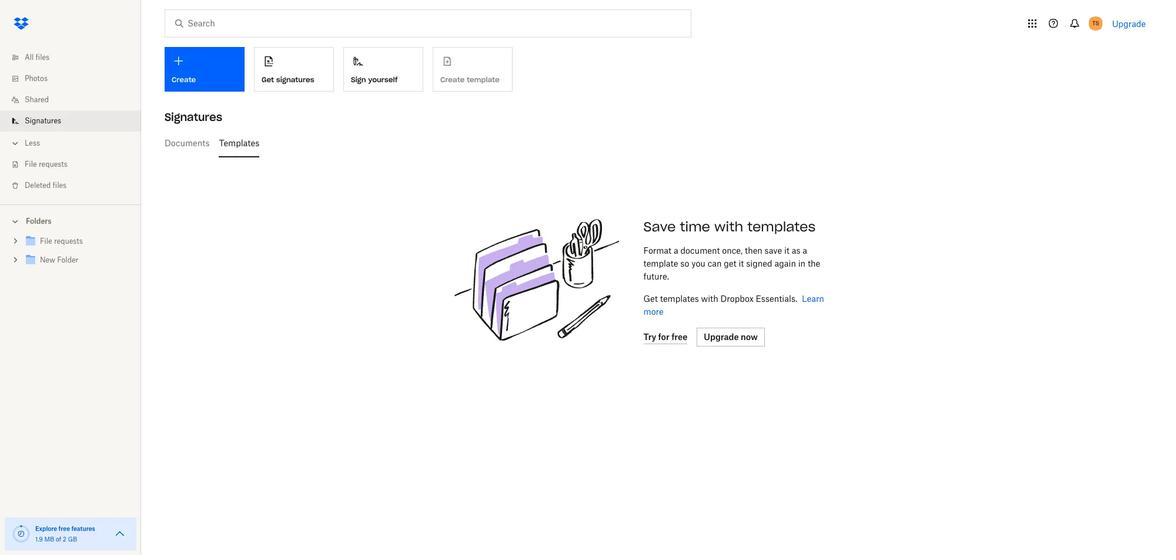 Task type: vqa. For each thing, say whether or not it's contained in the screenshot.
Invite
no



Task type: describe. For each thing, give the bounding box(es) containing it.
ts button
[[1087, 14, 1105, 33]]

with for templates
[[715, 219, 743, 235]]

essentials.
[[756, 294, 798, 304]]

all files
[[25, 53, 49, 62]]

file inside list
[[25, 160, 37, 169]]

sign yourself button
[[343, 47, 423, 92]]

features
[[71, 526, 95, 533]]

learn more link
[[644, 294, 824, 317]]

explore
[[35, 526, 57, 533]]

file requests inside list
[[25, 160, 68, 169]]

get signatures button
[[254, 47, 334, 92]]

again
[[775, 259, 796, 269]]

1.9
[[35, 536, 43, 543]]

learn more
[[644, 294, 824, 317]]

dropbox image
[[9, 12, 33, 35]]

deleted files
[[25, 181, 67, 190]]

format a document once, then save it as a template so you can get it signed again in the future.
[[644, 246, 821, 282]]

once,
[[722, 246, 743, 256]]

you
[[692, 259, 706, 269]]

the
[[808, 259, 821, 269]]

1 vertical spatial templates
[[660, 294, 699, 304]]

requests inside list
[[39, 160, 68, 169]]

signed
[[746, 259, 773, 269]]

time
[[680, 219, 710, 235]]

in
[[798, 259, 806, 269]]

sign
[[351, 75, 366, 84]]

all
[[25, 53, 34, 62]]

so
[[681, 259, 689, 269]]

Search text field
[[188, 17, 667, 30]]

file requests link inside group
[[24, 234, 132, 250]]

file requests inside group
[[40, 237, 83, 246]]

documents tab
[[165, 129, 210, 158]]

folders button
[[0, 212, 141, 230]]

new
[[40, 256, 55, 265]]

2
[[63, 536, 66, 543]]

save
[[644, 219, 676, 235]]

templates
[[219, 138, 259, 148]]

create
[[172, 75, 196, 84]]

ts
[[1093, 19, 1099, 27]]

new folder link
[[24, 253, 132, 269]]

format
[[644, 246, 672, 256]]

signatures list item
[[0, 111, 141, 132]]

1 horizontal spatial signatures
[[165, 111, 222, 124]]

template
[[644, 259, 678, 269]]

shared link
[[9, 89, 141, 111]]

photos link
[[9, 68, 141, 89]]

learn
[[802, 294, 824, 304]]

tab list containing documents
[[165, 129, 1151, 158]]

save
[[765, 246, 782, 256]]

get templates with dropbox essentials.
[[644, 294, 798, 304]]

gb
[[68, 536, 77, 543]]

signatures inside list item
[[25, 116, 61, 125]]

less image
[[9, 138, 21, 149]]

dropbox
[[721, 294, 754, 304]]

upgrade link
[[1112, 19, 1146, 29]]



Task type: locate. For each thing, give the bounding box(es) containing it.
a right format
[[674, 246, 678, 256]]

signatures
[[276, 75, 314, 84]]

explore free features 1.9 mb of 2 gb
[[35, 526, 95, 543]]

get left signatures
[[262, 75, 274, 84]]

as
[[792, 246, 801, 256]]

a
[[674, 246, 678, 256], [803, 246, 808, 256]]

0 horizontal spatial upgrade
[[704, 332, 739, 342]]

file requests link up deleted files
[[9, 154, 141, 175]]

upgrade now button
[[697, 328, 765, 347]]

0 vertical spatial templates
[[748, 219, 816, 235]]

0 vertical spatial it
[[784, 246, 790, 256]]

of
[[56, 536, 61, 543]]

deleted
[[25, 181, 51, 190]]

templates tab
[[219, 129, 259, 158]]

0 horizontal spatial signatures
[[25, 116, 61, 125]]

folders
[[26, 217, 51, 226]]

get inside button
[[262, 75, 274, 84]]

folder
[[57, 256, 78, 265]]

signatures down shared
[[25, 116, 61, 125]]

free right for
[[672, 332, 688, 342]]

free
[[672, 332, 688, 342], [59, 526, 70, 533]]

with left dropbox
[[701, 294, 718, 304]]

future.
[[644, 272, 669, 282]]

1 vertical spatial file requests
[[40, 237, 83, 246]]

1 vertical spatial requests
[[54, 237, 83, 246]]

requests up the folder
[[54, 237, 83, 246]]

0 horizontal spatial free
[[59, 526, 70, 533]]

documents
[[165, 138, 210, 148]]

files for deleted files
[[53, 181, 67, 190]]

1 horizontal spatial a
[[803, 246, 808, 256]]

0 vertical spatial get
[[262, 75, 274, 84]]

signatures link
[[9, 111, 141, 132]]

get for get templates with dropbox essentials.
[[644, 294, 658, 304]]

get
[[262, 75, 274, 84], [644, 294, 658, 304]]

0 horizontal spatial files
[[36, 53, 49, 62]]

1 horizontal spatial get
[[644, 294, 658, 304]]

1 horizontal spatial free
[[672, 332, 688, 342]]

upgrade right ts popup button
[[1112, 19, 1146, 29]]

file requests link inside list
[[9, 154, 141, 175]]

shared
[[25, 95, 49, 104]]

1 horizontal spatial upgrade
[[1112, 19, 1146, 29]]

0 horizontal spatial file
[[25, 160, 37, 169]]

1 horizontal spatial file
[[40, 237, 52, 246]]

files for all files
[[36, 53, 49, 62]]

requests
[[39, 160, 68, 169], [54, 237, 83, 246]]

get
[[724, 259, 737, 269]]

yourself
[[368, 75, 398, 84]]

try
[[644, 332, 656, 342]]

files
[[36, 53, 49, 62], [53, 181, 67, 190]]

0 vertical spatial with
[[715, 219, 743, 235]]

document
[[681, 246, 720, 256]]

templates up save
[[748, 219, 816, 235]]

less
[[25, 139, 40, 148]]

file requests up deleted files
[[25, 160, 68, 169]]

1 vertical spatial file requests link
[[24, 234, 132, 250]]

upgrade for upgrade now
[[704, 332, 739, 342]]

with for dropbox
[[701, 294, 718, 304]]

try for free
[[644, 332, 688, 342]]

group containing file requests
[[0, 230, 141, 279]]

it left as
[[784, 246, 790, 256]]

1 vertical spatial it
[[739, 259, 744, 269]]

photos
[[25, 74, 48, 83]]

get for get signatures
[[262, 75, 274, 84]]

get signatures
[[262, 75, 314, 84]]

signatures up documents
[[165, 111, 222, 124]]

1 vertical spatial free
[[59, 526, 70, 533]]

1 vertical spatial file
[[40, 237, 52, 246]]

create button
[[165, 47, 245, 92]]

0 vertical spatial upgrade
[[1112, 19, 1146, 29]]

1 horizontal spatial it
[[784, 246, 790, 256]]

files right all
[[36, 53, 49, 62]]

1 vertical spatial upgrade
[[704, 332, 739, 342]]

signatures
[[165, 111, 222, 124], [25, 116, 61, 125]]

with up once, at the top right of the page
[[715, 219, 743, 235]]

list
[[0, 40, 141, 205]]

try for free button
[[644, 331, 688, 345]]

then
[[745, 246, 763, 256]]

sign yourself
[[351, 75, 398, 84]]

it right get
[[739, 259, 744, 269]]

0 horizontal spatial get
[[262, 75, 274, 84]]

list containing all files
[[0, 40, 141, 205]]

file requests link up the "new folder" 'link'
[[24, 234, 132, 250]]

quota usage element
[[12, 525, 31, 544]]

it
[[784, 246, 790, 256], [739, 259, 744, 269]]

upgrade now
[[704, 332, 758, 342]]

upgrade for upgrade link
[[1112, 19, 1146, 29]]

file requests
[[25, 160, 68, 169], [40, 237, 83, 246]]

more
[[644, 307, 664, 317]]

0 vertical spatial file requests link
[[9, 154, 141, 175]]

free inside button
[[672, 332, 688, 342]]

new folder
[[40, 256, 78, 265]]

1 a from the left
[[674, 246, 678, 256]]

templates up more
[[660, 294, 699, 304]]

file
[[25, 160, 37, 169], [40, 237, 52, 246]]

file inside group
[[40, 237, 52, 246]]

0 vertical spatial free
[[672, 332, 688, 342]]

templates
[[748, 219, 816, 235], [660, 294, 699, 304]]

1 vertical spatial files
[[53, 181, 67, 190]]

free inside explore free features 1.9 mb of 2 gb
[[59, 526, 70, 533]]

0 horizontal spatial a
[[674, 246, 678, 256]]

0 horizontal spatial templates
[[660, 294, 699, 304]]

file requests up new folder
[[40, 237, 83, 246]]

files right deleted
[[53, 181, 67, 190]]

0 vertical spatial file
[[25, 160, 37, 169]]

tab list
[[165, 129, 1151, 158]]

file requests link
[[9, 154, 141, 175], [24, 234, 132, 250]]

0 horizontal spatial it
[[739, 259, 744, 269]]

file up the new
[[40, 237, 52, 246]]

2 a from the left
[[803, 246, 808, 256]]

1 vertical spatial with
[[701, 294, 718, 304]]

get up more
[[644, 294, 658, 304]]

a right as
[[803, 246, 808, 256]]

upgrade
[[1112, 19, 1146, 29], [704, 332, 739, 342]]

1 horizontal spatial files
[[53, 181, 67, 190]]

group
[[0, 230, 141, 279]]

free up 2 on the left
[[59, 526, 70, 533]]

save time with templates
[[644, 219, 816, 235]]

0 vertical spatial file requests
[[25, 160, 68, 169]]

with
[[715, 219, 743, 235], [701, 294, 718, 304]]

now
[[741, 332, 758, 342]]

upgrade inside button
[[704, 332, 739, 342]]

upgrade left now
[[704, 332, 739, 342]]

requests inside group
[[54, 237, 83, 246]]

all files link
[[9, 47, 141, 68]]

mb
[[44, 536, 54, 543]]

1 horizontal spatial templates
[[748, 219, 816, 235]]

deleted files link
[[9, 175, 141, 196]]

1 vertical spatial get
[[644, 294, 658, 304]]

file down less
[[25, 160, 37, 169]]

0 vertical spatial files
[[36, 53, 49, 62]]

for
[[658, 332, 670, 342]]

0 vertical spatial requests
[[39, 160, 68, 169]]

requests up deleted files
[[39, 160, 68, 169]]

can
[[708, 259, 722, 269]]



